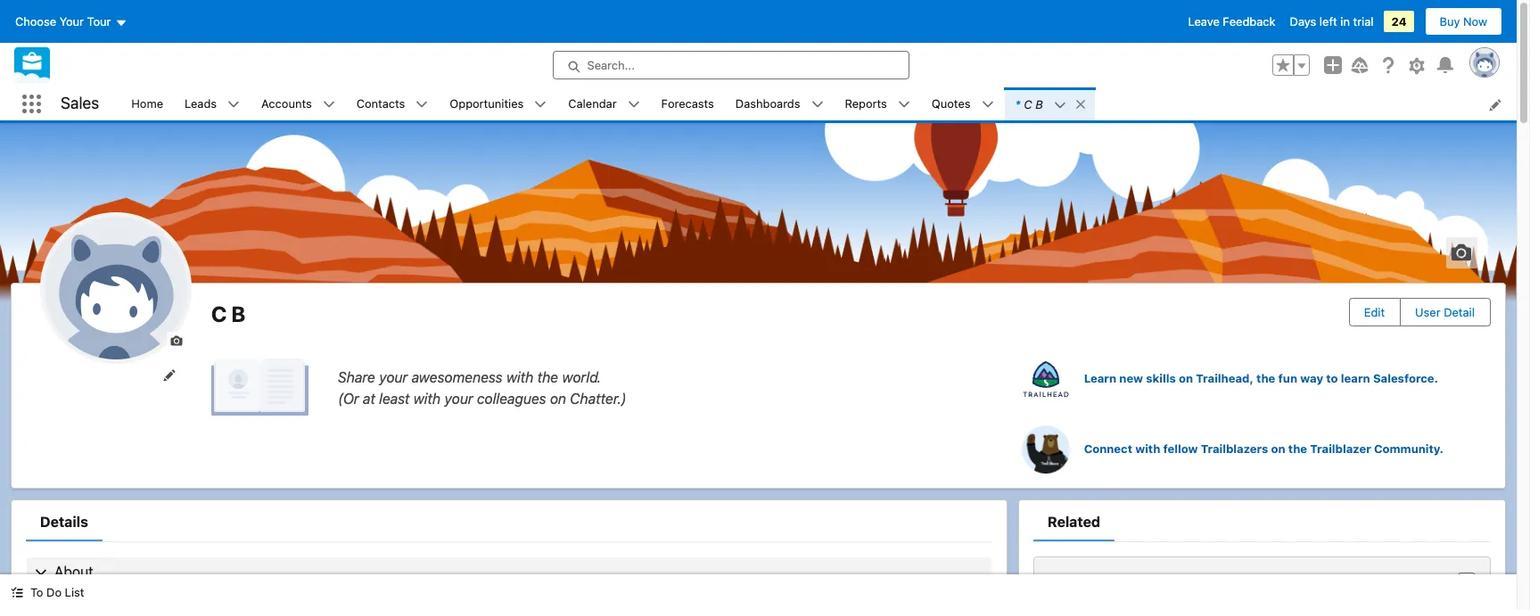 Task type: describe. For each thing, give the bounding box(es) containing it.
on inside 'link'
[[1272, 441, 1286, 456]]

text default image for contacts
[[416, 98, 429, 111]]

text default image for opportunities
[[535, 98, 547, 111]]

world.
[[562, 369, 602, 385]]

community.
[[1375, 441, 1444, 456]]

home
[[131, 96, 163, 110]]

files element
[[1034, 557, 1492, 610]]

awesomeness
[[412, 369, 503, 385]]

details
[[40, 514, 88, 530]]

search...
[[587, 58, 635, 72]]

reports
[[845, 96, 887, 110]]

contacts list item
[[346, 87, 439, 120]]

do
[[46, 585, 62, 599]]

c b
[[211, 302, 245, 326]]

sales
[[61, 94, 99, 113]]

connect with fellow trailblazers on the trailblazer community.
[[1084, 441, 1444, 456]]

opportunities list item
[[439, 87, 558, 120]]

list
[[65, 585, 84, 599]]

leave feedback link
[[1189, 14, 1276, 29]]

way
[[1301, 371, 1324, 386]]

home link
[[121, 87, 174, 120]]

calendar link
[[558, 87, 628, 120]]

text default image right * c b
[[1075, 98, 1087, 110]]

salesforce.
[[1374, 371, 1439, 386]]

connect
[[1084, 441, 1133, 456]]

about button
[[27, 558, 992, 586]]

leads
[[185, 96, 217, 110]]

text default image for reports
[[898, 98, 911, 111]]

days left in trial
[[1290, 14, 1374, 29]]

choose your tour
[[15, 14, 111, 29]]

least
[[379, 390, 410, 406]]

at
[[363, 390, 375, 406]]

0 horizontal spatial c
[[211, 302, 227, 326]]

learn
[[1342, 371, 1371, 386]]

the inside share your awesomeness with the world. (or at least with your colleagues on chatter.)
[[538, 369, 559, 385]]

trailhead,
[[1197, 371, 1254, 386]]

dashboards link
[[725, 87, 811, 120]]

text default image for accounts
[[323, 98, 335, 111]]

quotes link
[[921, 87, 982, 120]]

leads list item
[[174, 87, 251, 120]]

your
[[59, 14, 84, 29]]

24
[[1392, 14, 1407, 29]]

choose
[[15, 14, 56, 29]]

list containing home
[[121, 87, 1517, 120]]

feedback
[[1223, 14, 1276, 29]]

trailblazer
[[1311, 441, 1372, 456]]

related
[[1048, 514, 1101, 530]]

colleagues
[[477, 390, 547, 406]]

reports list item
[[835, 87, 921, 120]]

buy now button
[[1425, 7, 1503, 36]]

choose your tour button
[[14, 7, 128, 36]]

skills
[[1147, 371, 1176, 386]]

0 vertical spatial your
[[379, 369, 408, 385]]

text default image inside list item
[[1054, 99, 1067, 111]]

connect with fellow trailblazers on the trailblazer community. link
[[1022, 425, 1506, 474]]

forecasts link
[[651, 87, 725, 120]]

now
[[1464, 14, 1488, 29]]

contacts link
[[346, 87, 416, 120]]

accounts
[[261, 96, 312, 110]]

c inside list
[[1024, 97, 1033, 111]]

learn new skills on trailhead, the fun way to learn salesforce.
[[1084, 371, 1439, 386]]

forecasts
[[662, 96, 714, 110]]

1 vertical spatial with
[[414, 390, 441, 406]]

quotes
[[932, 96, 971, 110]]

accounts link
[[251, 87, 323, 120]]



Task type: locate. For each thing, give the bounding box(es) containing it.
chatter.)
[[570, 390, 627, 406]]

text default image inside leads list item
[[228, 98, 240, 111]]

text default image inside reports "list item"
[[898, 98, 911, 111]]

about
[[54, 564, 93, 580]]

2 vertical spatial on
[[1272, 441, 1286, 456]]

1 horizontal spatial the
[[1257, 371, 1276, 386]]

text default image left to
[[11, 586, 23, 599]]

2 vertical spatial with
[[1136, 441, 1161, 456]]

quotes list item
[[921, 87, 1005, 120]]

details link
[[26, 511, 102, 542]]

text default image right the leads
[[228, 98, 240, 111]]

contacts
[[357, 96, 405, 110]]

text default image inside opportunities list item
[[535, 98, 547, 111]]

1 horizontal spatial on
[[1179, 371, 1194, 386]]

0 horizontal spatial your
[[379, 369, 408, 385]]

to do list
[[30, 585, 84, 599]]

leads link
[[174, 87, 228, 120]]

opportunities
[[450, 96, 524, 110]]

with inside 'link'
[[1136, 441, 1161, 456]]

learn
[[1084, 371, 1117, 386]]

edit button
[[1350, 299, 1400, 326]]

text default image inside to do list button
[[11, 586, 23, 599]]

to do list button
[[0, 574, 95, 610]]

text default image for dashboards
[[811, 98, 824, 111]]

1 vertical spatial your
[[445, 390, 473, 406]]

user
[[1416, 305, 1441, 319]]

on inside share your awesomeness with the world. (or at least with your colleagues on chatter.)
[[550, 390, 567, 406]]

user detail
[[1416, 305, 1475, 319]]

leave feedback
[[1189, 14, 1276, 29]]

the for connect
[[1289, 441, 1308, 456]]

2 text default image from the left
[[323, 98, 335, 111]]

user detail button
[[1402, 299, 1490, 326]]

1 vertical spatial b
[[231, 302, 245, 326]]

* c b
[[1016, 97, 1043, 111]]

1 text default image from the left
[[228, 98, 240, 111]]

accounts list item
[[251, 87, 346, 120]]

list
[[121, 87, 1517, 120]]

text default image inside contacts "list item"
[[416, 98, 429, 111]]

b
[[1036, 97, 1043, 111], [231, 302, 245, 326]]

new
[[1120, 371, 1144, 386]]

0 horizontal spatial b
[[231, 302, 245, 326]]

list item
[[1005, 87, 1095, 120]]

*
[[1016, 97, 1021, 111]]

text default image left *
[[982, 98, 994, 111]]

on right trailblazers
[[1272, 441, 1286, 456]]

with right least
[[414, 390, 441, 406]]

the
[[538, 369, 559, 385], [1257, 371, 1276, 386], [1289, 441, 1308, 456]]

on right skills
[[1179, 371, 1194, 386]]

the left trailblazer
[[1289, 441, 1308, 456]]

on down the world.
[[550, 390, 567, 406]]

6 text default image from the left
[[1054, 99, 1067, 111]]

1 vertical spatial c
[[211, 302, 227, 326]]

to
[[1327, 371, 1339, 386]]

text default image for leads
[[228, 98, 240, 111]]

text default image inside dashboards list item
[[811, 98, 824, 111]]

buy
[[1440, 14, 1461, 29]]

left
[[1320, 14, 1338, 29]]

with up colleagues
[[507, 369, 534, 385]]

text default image right the reports
[[898, 98, 911, 111]]

with
[[507, 369, 534, 385], [414, 390, 441, 406], [1136, 441, 1161, 456]]

text default image right the calendar
[[628, 98, 640, 111]]

text default image left reports link
[[811, 98, 824, 111]]

0 vertical spatial on
[[1179, 371, 1194, 386]]

1 horizontal spatial b
[[1036, 97, 1043, 111]]

0 horizontal spatial the
[[538, 369, 559, 385]]

buy now
[[1440, 14, 1488, 29]]

search... button
[[553, 51, 909, 79]]

text default image for quotes
[[982, 98, 994, 111]]

2 horizontal spatial with
[[1136, 441, 1161, 456]]

0 vertical spatial b
[[1036, 97, 1043, 111]]

text default image inside "quotes" "list item"
[[982, 98, 994, 111]]

reports link
[[835, 87, 898, 120]]

calendar
[[569, 96, 617, 110]]

list item containing *
[[1005, 87, 1095, 120]]

the for learn
[[1257, 371, 1276, 386]]

b up edit about me image
[[231, 302, 245, 326]]

text default image
[[228, 98, 240, 111], [323, 98, 335, 111], [628, 98, 640, 111], [811, 98, 824, 111], [982, 98, 994, 111], [1054, 99, 1067, 111]]

in
[[1341, 14, 1351, 29]]

text default image left calendar link
[[535, 98, 547, 111]]

text default image inside accounts list item
[[323, 98, 335, 111]]

to
[[30, 585, 43, 599]]

learn new skills on trailhead, the fun way to learn salesforce. link
[[1022, 355, 1506, 403]]

calendar list item
[[558, 87, 651, 120]]

2 horizontal spatial on
[[1272, 441, 1286, 456]]

c right *
[[1024, 97, 1033, 111]]

b right *
[[1036, 97, 1043, 111]]

opportunities link
[[439, 87, 535, 120]]

0 vertical spatial with
[[507, 369, 534, 385]]

c up edit about me image
[[211, 302, 227, 326]]

leave
[[1189, 14, 1220, 29]]

trial
[[1354, 14, 1374, 29]]

text default image inside calendar list item
[[628, 98, 640, 111]]

tour
[[87, 14, 111, 29]]

fun
[[1279, 371, 1298, 386]]

days
[[1290, 14, 1317, 29]]

1 vertical spatial on
[[550, 390, 567, 406]]

detail
[[1444, 305, 1475, 319]]

group
[[1273, 54, 1310, 76]]

edit about me image
[[211, 359, 310, 417]]

text default image right "accounts"
[[323, 98, 335, 111]]

your down awesomeness
[[445, 390, 473, 406]]

the inside 'link'
[[1289, 441, 1308, 456]]

5 text default image from the left
[[982, 98, 994, 111]]

text default image for calendar
[[628, 98, 640, 111]]

dashboards list item
[[725, 87, 835, 120]]

0 horizontal spatial with
[[414, 390, 441, 406]]

3 text default image from the left
[[628, 98, 640, 111]]

text default image
[[1075, 98, 1087, 110], [416, 98, 429, 111], [535, 98, 547, 111], [898, 98, 911, 111], [11, 586, 23, 599]]

related link
[[1034, 511, 1115, 542]]

text default image right * c b
[[1054, 99, 1067, 111]]

4 text default image from the left
[[811, 98, 824, 111]]

dashboards
[[736, 96, 801, 110]]

text default image right contacts
[[416, 98, 429, 111]]

with left fellow
[[1136, 441, 1161, 456]]

edit
[[1365, 305, 1385, 319]]

share your awesomeness with the world. (or at least with your colleagues on chatter.)
[[338, 369, 627, 406]]

fellow
[[1164, 441, 1198, 456]]

the left fun
[[1257, 371, 1276, 386]]

on
[[1179, 371, 1194, 386], [550, 390, 567, 406], [1272, 441, 1286, 456]]

0 vertical spatial c
[[1024, 97, 1033, 111]]

1 horizontal spatial c
[[1024, 97, 1033, 111]]

the left the world.
[[538, 369, 559, 385]]

2 horizontal spatial the
[[1289, 441, 1308, 456]]

your
[[379, 369, 408, 385], [445, 390, 473, 406]]

share
[[338, 369, 375, 385]]

1 horizontal spatial your
[[445, 390, 473, 406]]

0 horizontal spatial on
[[550, 390, 567, 406]]

your up least
[[379, 369, 408, 385]]

(or
[[338, 390, 359, 406]]

1 horizontal spatial with
[[507, 369, 534, 385]]

c
[[1024, 97, 1033, 111], [211, 302, 227, 326]]

trailblazers
[[1201, 441, 1269, 456]]



Task type: vqa. For each thing, say whether or not it's contained in the screenshot.
text default image inside Leads list item
yes



